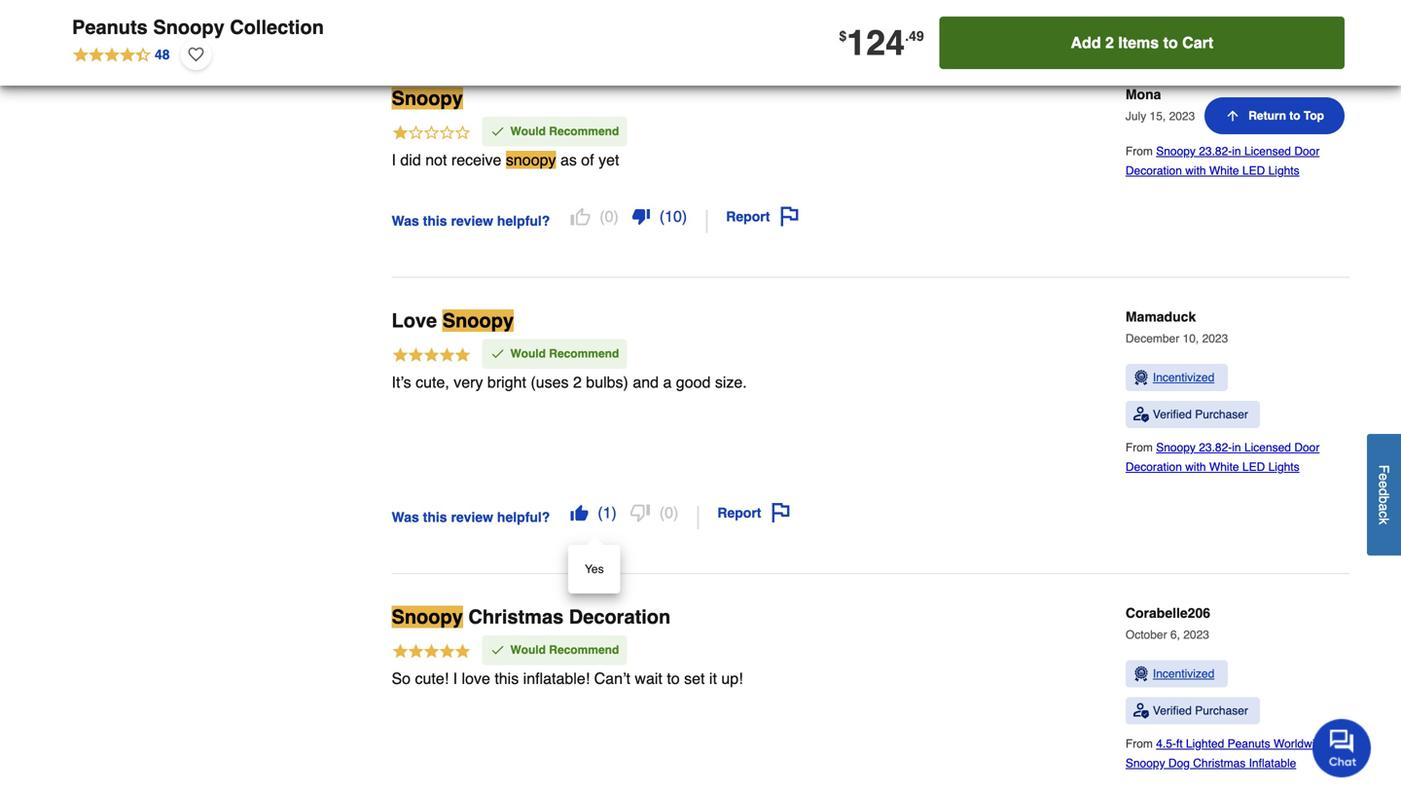 Task type: vqa. For each thing, say whether or not it's contained in the screenshot.
the bottommost Snoopy 23.82-in Licensed Door Decoration with White LED Lights
yes



Task type: describe. For each thing, give the bounding box(es) containing it.
1 licensed from the top
[[1245, 145, 1292, 158]]

0 for thumb down image
[[665, 504, 674, 522]]

) for thumb up icon
[[614, 208, 619, 226]]

2 licensed from the top
[[1245, 441, 1292, 455]]

0 horizontal spatial i
[[392, 151, 396, 169]]

f e e d b a c k button
[[1367, 434, 1402, 556]]

report for ( 0 )
[[718, 505, 762, 521]]

0 vertical spatial peanuts
[[72, 16, 148, 38]]

corabelle206
[[1126, 606, 1211, 621]]

thumb down image
[[630, 503, 650, 523]]

so cute! i love this inflatable! can't wait to set it up!
[[392, 670, 743, 688]]

july
[[1126, 110, 1147, 123]]

of
[[581, 151, 594, 169]]

) for thumb down image
[[674, 504, 679, 522]]

1 horizontal spatial snoopy
[[888, 31, 929, 45]]

december
[[1126, 332, 1180, 346]]

would for christmas
[[510, 644, 546, 657]]

arrow up image
[[1226, 108, 1241, 124]]

snoopy christmas decoration
[[392, 606, 671, 628]]

( 0 ) for thumb down image
[[660, 504, 679, 522]]

5 stars image for snoopy
[[392, 642, 472, 662]]

so
[[392, 670, 411, 688]]

0 horizontal spatial to
[[667, 670, 680, 688]]

2 inside button
[[1106, 34, 1114, 52]]

recommend up 48
[[131, 12, 219, 30]]

86 % recommend this collection
[[95, 12, 317, 30]]

can't
[[594, 670, 631, 688]]

2023 for love snoopy
[[1203, 332, 1229, 346]]

purchaser for love snoopy
[[1195, 408, 1249, 422]]

( for thumb down image
[[660, 504, 665, 522]]

filled icons image for ( 1 )
[[571, 504, 588, 522]]

white for second snoopy 23.82-in licensed door decoration with white led lights link from the top of the page
[[1210, 461, 1240, 474]]

would recommend for snoopy
[[510, 347, 619, 361]]

4.5-ft lighted peanuts worldwide snoopy dog christmas inflatable
[[1126, 737, 1328, 771]]

.
[[905, 28, 909, 44]]

set
[[684, 670, 705, 688]]

flag image for ( 10 )
[[780, 207, 799, 226]]

2 led from the top
[[1243, 461, 1266, 474]]

4.5-ft lighted peanuts worldwide snoopy dog christmas inflatable link
[[1126, 737, 1328, 771]]

return
[[1249, 109, 1287, 123]]

2 in from the top
[[1232, 441, 1242, 455]]

helpful? for ( 0 )
[[497, 213, 550, 229]]

incentivized for snoopy christmas decoration
[[1153, 667, 1215, 681]]

mamaduck
[[1126, 309, 1196, 325]]

f
[[1377, 465, 1392, 473]]

lighted
[[1186, 737, 1225, 751]]

heart outline image
[[188, 44, 204, 65]]

10
[[665, 208, 682, 226]]

1
[[603, 504, 612, 522]]

1 e from the top
[[1377, 473, 1392, 481]]

verified for love snoopy
[[1153, 408, 1192, 422]]

cart
[[1183, 34, 1214, 52]]

good
[[676, 373, 711, 391]]

corabelle206 october 6, 2023
[[1126, 606, 1211, 642]]

2023 inside mona july 15, 2023
[[1169, 110, 1195, 123]]

incentivised review icon image for love snoopy
[[1134, 370, 1149, 386]]

did
[[400, 151, 421, 169]]

1 star image
[[392, 124, 472, 143]]

'
[[885, 31, 888, 45]]

checkmark image for it's cute, very bright (uses 2 bulbs) and a good size.
[[490, 346, 506, 361]]

) for filled icons corresponding to ( 10 )
[[682, 208, 687, 226]]

4.5-
[[1156, 737, 1177, 751]]

d
[[1377, 488, 1392, 496]]

124
[[847, 23, 905, 63]]

incentivized for love snoopy
[[1153, 371, 1215, 385]]

0 for thumb up icon
[[605, 208, 614, 226]]

2023 for snoopy christmas decoration
[[1184, 628, 1210, 642]]

verified purchaser for snoopy christmas decoration
[[1153, 704, 1249, 718]]

k
[[1377, 518, 1392, 525]]

( 10 )
[[660, 208, 687, 226]]

review for i did not receive
[[451, 213, 493, 229]]

2 door from the top
[[1295, 441, 1320, 455]]

worldwide
[[1274, 737, 1328, 751]]

love snoopy
[[392, 310, 514, 332]]

1 would from the top
[[510, 125, 546, 138]]

wait
[[635, 670, 663, 688]]

ft
[[1177, 737, 1183, 751]]

collection
[[252, 12, 317, 30]]

and
[[633, 373, 659, 391]]

it
[[709, 670, 717, 688]]

flag image for ( 0 )
[[771, 503, 791, 523]]

report button for ( 0 )
[[711, 497, 798, 530]]

bulbs)
[[586, 373, 629, 391]]

peanuts snoopy collection
[[72, 16, 324, 38]]

1 from from the top
[[1126, 145, 1156, 158]]

cute,
[[416, 373, 449, 391]]

lights for 2nd snoopy 23.82-in licensed door decoration with white led lights link from the bottom
[[1269, 164, 1300, 178]]

size.
[[715, 373, 747, 391]]

1 vertical spatial 2
[[573, 373, 582, 391]]

86
[[95, 12, 113, 30]]

0 horizontal spatial christmas
[[469, 606, 564, 628]]

yes
[[585, 563, 604, 576]]

verified purchaser icon image for love snoopy
[[1134, 407, 1149, 423]]

1 with from the top
[[1186, 164, 1206, 178]]

4.4 stars image
[[72, 44, 171, 65]]

return to top
[[1249, 109, 1325, 123]]

cute!
[[415, 670, 449, 688]]

1 led from the top
[[1243, 164, 1266, 178]]

2 snoopy 23.82-in licensed door decoration with white led lights from the top
[[1126, 441, 1320, 474]]

c
[[1377, 511, 1392, 518]]

2 with from the top
[[1186, 461, 1206, 474]]

1 23.82- from the top
[[1199, 145, 1232, 158]]

white for 2nd snoopy 23.82-in licensed door decoration with white led lights link from the bottom
[[1210, 164, 1240, 178]]

( for ( 1 )'s filled icons
[[598, 504, 603, 522]]

6,
[[1171, 628, 1180, 642]]

(uses
[[531, 373, 569, 391]]

1 snoopy 23.82-in licensed door decoration with white led lights from the top
[[1126, 145, 1320, 178]]

0 horizontal spatial snoopy
[[506, 151, 556, 169]]

48 button
[[72, 39, 171, 70]]

2 snoopy 23.82-in licensed door decoration with white led lights link from the top
[[1126, 441, 1320, 474]]

yet
[[599, 151, 619, 169]]

report button for ( 10 )
[[719, 200, 806, 233]]

results
[[826, 31, 865, 45]]

dog
[[1169, 757, 1190, 771]]

top
[[1304, 109, 1325, 123]]



Task type: locate. For each thing, give the bounding box(es) containing it.
1 in from the top
[[1232, 145, 1242, 158]]

incentivised review icon image for snoopy christmas decoration
[[1134, 666, 1149, 682]]

2 e from the top
[[1377, 481, 1392, 488]]

2 23.82- from the top
[[1199, 441, 1232, 455]]

0 vertical spatial verified purchaser icon image
[[1134, 407, 1149, 423]]

48
[[155, 46, 170, 62]]

add 2 items to cart button
[[940, 17, 1345, 69]]

2 helpful? from the top
[[497, 509, 550, 525]]

2 vertical spatial would
[[510, 644, 546, 657]]

0 horizontal spatial peanuts
[[72, 16, 148, 38]]

it's cute, very bright (uses 2 bulbs) and a good size.
[[392, 373, 747, 391]]

filled icons image for ( 10 )
[[632, 208, 650, 226]]

to
[[1164, 34, 1178, 52], [1290, 109, 1301, 123], [667, 670, 680, 688]]

up!
[[722, 670, 743, 688]]

1 would recommend from the top
[[510, 125, 619, 138]]

review for it's cute, very bright (uses 2 bulbs) and a good size.
[[451, 509, 493, 525]]

return to top button
[[1205, 97, 1345, 134]]

1 vertical spatial would
[[510, 347, 546, 361]]

as
[[561, 151, 577, 169]]

1 incentivized from the top
[[1153, 371, 1215, 385]]

report button
[[719, 200, 806, 233], [711, 497, 798, 530]]

recommend up it's cute, very bright (uses 2 bulbs) and a good size.
[[549, 347, 619, 361]]

recommend for so cute! i love this inflatable! can't wait to set it up!
[[549, 644, 619, 657]]

was for i did not receive
[[392, 213, 419, 229]]

purchaser for snoopy christmas decoration
[[1195, 704, 1249, 718]]

verified purchaser icon image for snoopy christmas decoration
[[1134, 703, 1149, 719]]

recommend
[[131, 12, 219, 30], [549, 125, 619, 138], [549, 347, 619, 361], [549, 644, 619, 657]]

inflatable
[[1249, 757, 1297, 771]]

verified purchaser icon image
[[1134, 407, 1149, 423], [1134, 703, 1149, 719]]

b
[[1377, 496, 1392, 503]]

2 right add
[[1106, 34, 1114, 52]]

0 vertical spatial door
[[1295, 145, 1320, 158]]

)
[[614, 208, 619, 226], [682, 208, 687, 226], [612, 504, 617, 522], [674, 504, 679, 522]]

1 vertical spatial incentivized
[[1153, 667, 1215, 681]]

1 vertical spatial 23.82-
[[1199, 441, 1232, 455]]

10,
[[1183, 332, 1199, 346]]

1 verified purchaser from the top
[[1153, 408, 1249, 422]]

snoopy 23.82-in licensed door decoration with white led lights
[[1126, 145, 1320, 178], [1126, 441, 1320, 474]]

it's
[[392, 373, 411, 391]]

e up b
[[1377, 481, 1392, 488]]

0 vertical spatial i
[[392, 151, 396, 169]]

recommend for i did not receive
[[549, 125, 619, 138]]

not
[[426, 151, 447, 169]]

2023
[[1169, 110, 1195, 123], [1203, 332, 1229, 346], [1184, 628, 1210, 642]]

0 vertical spatial licensed
[[1245, 145, 1292, 158]]

( 0 )
[[600, 208, 619, 226], [660, 504, 679, 522]]

0 vertical spatial report
[[726, 209, 770, 225]]

2 would recommend from the top
[[510, 347, 619, 361]]

1 vertical spatial checkmark image
[[490, 346, 506, 361]]

0 vertical spatial purchaser
[[1195, 408, 1249, 422]]

2 incentivised review icon image from the top
[[1134, 666, 1149, 682]]

e up the d
[[1377, 473, 1392, 481]]

0 vertical spatial with
[[1186, 164, 1206, 178]]

i did not receive snoopy as of yet
[[392, 151, 619, 169]]

1 vertical spatial with
[[1186, 461, 1206, 474]]

1 vertical spatial led
[[1243, 461, 1266, 474]]

review
[[451, 213, 493, 229], [451, 509, 493, 525]]

licensed
[[1245, 145, 1292, 158], [1245, 441, 1292, 455]]

2 incentivized from the top
[[1153, 667, 1215, 681]]

mamaduck december 10, 2023
[[1126, 309, 1229, 346]]

1 vertical spatial was
[[392, 509, 419, 525]]

0 vertical spatial ( 0 )
[[600, 208, 619, 226]]

checkmark image
[[490, 124, 506, 139], [490, 346, 506, 361]]

recommend up so cute! i love this inflatable! can't wait to set it up!
[[549, 644, 619, 657]]

report
[[726, 209, 770, 225], [718, 505, 762, 521]]

verified up 4.5-
[[1153, 704, 1192, 718]]

1 purchaser from the top
[[1195, 408, 1249, 422]]

1 horizontal spatial to
[[1164, 34, 1178, 52]]

0 vertical spatial was
[[392, 213, 419, 229]]

0 vertical spatial would
[[510, 125, 546, 138]]

0 vertical spatial flag image
[[780, 207, 799, 226]]

checkmark image up bright
[[490, 346, 506, 361]]

white
[[1210, 164, 1240, 178], [1210, 461, 1240, 474]]

1 vertical spatial 0
[[665, 504, 674, 522]]

verified
[[1153, 408, 1192, 422], [1153, 704, 1192, 718]]

add 2 items to cart
[[1071, 34, 1214, 52]]

1 vertical spatial helpful?
[[497, 509, 550, 525]]

2 white from the top
[[1210, 461, 1240, 474]]

report for ( 10 )
[[726, 209, 770, 225]]

1 vertical spatial verified purchaser
[[1153, 704, 1249, 718]]

2 verified purchaser icon image from the top
[[1134, 703, 1149, 719]]

1 horizontal spatial 0
[[665, 504, 674, 522]]

1 vertical spatial filled icons image
[[571, 504, 588, 522]]

1 vertical spatial ( 0 )
[[660, 504, 679, 522]]

1 vertical spatial christmas
[[1193, 757, 1246, 771]]

october
[[1126, 628, 1168, 642]]

receive
[[451, 151, 502, 169]]

2 vertical spatial to
[[667, 670, 680, 688]]

3 would recommend from the top
[[510, 644, 619, 657]]

0 vertical spatial in
[[1232, 145, 1242, 158]]

5 stars image up cute!
[[392, 642, 472, 662]]

checkmark image for i did not receive
[[490, 124, 506, 139]]

0 vertical spatial to
[[1164, 34, 1178, 52]]

5 stars image
[[392, 346, 472, 366], [392, 642, 472, 662]]

0 vertical spatial 23.82-
[[1199, 145, 1232, 158]]

incentivized down 6,
[[1153, 667, 1215, 681]]

christmas
[[469, 606, 564, 628], [1193, 757, 1246, 771]]

1 incentivised review icon image from the top
[[1134, 370, 1149, 386]]

1 5 stars image from the top
[[392, 346, 472, 366]]

0 right thumb up icon
[[605, 208, 614, 226]]

door left f e e d b a c k button
[[1295, 441, 1320, 455]]

helpful? left ( 1 ) on the left of the page
[[497, 509, 550, 525]]

peanuts up inflatable
[[1228, 737, 1271, 751]]

1 vertical spatial snoopy 23.82-in licensed door decoration with white led lights
[[1126, 441, 1320, 474]]

i left did on the top left
[[392, 151, 396, 169]]

was for it's cute, very bright (uses 2 bulbs) and a good size.
[[392, 509, 419, 525]]

0 vertical spatial incentivized
[[1153, 371, 1215, 385]]

would right checkmark icon
[[510, 644, 546, 657]]

inflatable!
[[523, 670, 590, 688]]

2023 right 6,
[[1184, 628, 1210, 642]]

0 horizontal spatial ( 0 )
[[600, 208, 619, 226]]

1 vertical spatial incentivised review icon image
[[1134, 666, 1149, 682]]

1 door from the top
[[1295, 145, 1320, 158]]

1 vertical spatial peanuts
[[1228, 737, 1271, 751]]

christmas inside 4.5-ft lighted peanuts worldwide snoopy dog christmas inflatable
[[1193, 757, 1246, 771]]

0 vertical spatial 2
[[1106, 34, 1114, 52]]

1 vertical spatial 2023
[[1203, 332, 1229, 346]]

in
[[1232, 145, 1242, 158], [1232, 441, 1242, 455]]

( 1 )
[[598, 504, 617, 522]]

verified purchaser up lighted
[[1153, 704, 1249, 718]]

incentivized down "10,"
[[1153, 371, 1215, 385]]

2 from from the top
[[1126, 441, 1156, 455]]

1 horizontal spatial filled icons image
[[632, 208, 650, 226]]

1 horizontal spatial a
[[1377, 503, 1392, 511]]

0 vertical spatial lights
[[1269, 164, 1300, 178]]

love
[[392, 310, 437, 332]]

0 horizontal spatial 0
[[605, 208, 614, 226]]

recommend up of
[[549, 125, 619, 138]]

2 would from the top
[[510, 347, 546, 361]]

2 vertical spatial would recommend
[[510, 644, 619, 657]]

this
[[223, 12, 248, 30], [423, 213, 447, 229], [423, 509, 447, 525], [495, 670, 519, 688]]

incentivized
[[1153, 371, 1215, 385], [1153, 667, 1215, 681]]

was this review helpful?
[[392, 213, 550, 229], [392, 509, 550, 525]]

1 vertical spatial verified
[[1153, 704, 1192, 718]]

( for filled icons corresponding to ( 10 )
[[660, 208, 665, 226]]

results for ' snoopy
[[823, 31, 929, 45]]

would for snoopy
[[510, 347, 546, 361]]

0 horizontal spatial a
[[663, 373, 672, 391]]

1 vertical spatial snoopy
[[506, 151, 556, 169]]

1 vertical spatial report
[[718, 505, 762, 521]]

e
[[1377, 473, 1392, 481], [1377, 481, 1392, 488]]

christmas down lighted
[[1193, 757, 1246, 771]]

verified purchaser icon image down october
[[1134, 703, 1149, 719]]

0 vertical spatial 0
[[605, 208, 614, 226]]

0 vertical spatial review
[[451, 213, 493, 229]]

snoopy 23.82-in licensed door decoration with white led lights link
[[1126, 145, 1320, 178], [1126, 441, 1320, 474]]

snoopy
[[888, 31, 929, 45], [506, 151, 556, 169]]

incentivised review icon image
[[1134, 370, 1149, 386], [1134, 666, 1149, 682]]

) for ( 1 )'s filled icons
[[612, 504, 617, 522]]

verified purchaser
[[1153, 408, 1249, 422], [1153, 704, 1249, 718]]

2023 inside corabelle206 october 6, 2023
[[1184, 628, 1210, 642]]

for
[[868, 31, 882, 45]]

1 horizontal spatial 2
[[1106, 34, 1114, 52]]

1 vertical spatial would recommend
[[510, 347, 619, 361]]

1 white from the top
[[1210, 164, 1240, 178]]

1 vertical spatial white
[[1210, 461, 1240, 474]]

chat invite button image
[[1313, 718, 1372, 778]]

2 review from the top
[[451, 509, 493, 525]]

very
[[454, 373, 483, 391]]

love
[[462, 670, 490, 688]]

incentivised review icon image down the december
[[1134, 370, 1149, 386]]

2023 inside mamaduck december 10, 2023
[[1203, 332, 1229, 346]]

would recommend
[[510, 125, 619, 138], [510, 347, 619, 361], [510, 644, 619, 657]]

from
[[1126, 145, 1156, 158], [1126, 441, 1156, 455], [1126, 737, 1156, 751]]

helpful?
[[497, 213, 550, 229], [497, 509, 550, 525]]

0 horizontal spatial 2
[[573, 373, 582, 391]]

from for love snoopy
[[1126, 441, 1156, 455]]

flag image
[[780, 207, 799, 226], [771, 503, 791, 523]]

0 vertical spatial from
[[1126, 145, 1156, 158]]

f e e d b a c k
[[1377, 465, 1392, 525]]

2 vertical spatial from
[[1126, 737, 1156, 751]]

would recommend up so cute! i love this inflatable! can't wait to set it up!
[[510, 644, 619, 657]]

lights
[[1269, 164, 1300, 178], [1269, 461, 1300, 474]]

1 lights from the top
[[1269, 164, 1300, 178]]

would recommend up as
[[510, 125, 619, 138]]

( 0 ) for thumb up icon
[[600, 208, 619, 226]]

peanuts up 4.4 stars image
[[72, 16, 148, 38]]

a up k
[[1377, 503, 1392, 511]]

1 vertical spatial lights
[[1269, 461, 1300, 474]]

1 vertical spatial to
[[1290, 109, 1301, 123]]

1 horizontal spatial i
[[453, 670, 458, 688]]

verified purchaser icon image down the december
[[1134, 407, 1149, 423]]

was this review helpful? for i did not receive
[[392, 213, 550, 229]]

snoopy
[[153, 16, 225, 38], [392, 87, 463, 110], [1156, 145, 1196, 158], [443, 310, 514, 332], [1156, 441, 1196, 455], [392, 606, 463, 628], [1126, 757, 1166, 771]]

2 vertical spatial decoration
[[569, 606, 671, 628]]

1 was this review helpful? from the top
[[392, 213, 550, 229]]

collection
[[230, 16, 324, 38]]

0 vertical spatial snoopy
[[888, 31, 929, 45]]

1 vertical spatial 5 stars image
[[392, 642, 472, 662]]

0 vertical spatial snoopy 23.82-in licensed door decoration with white led lights
[[1126, 145, 1320, 178]]

1 vertical spatial flag image
[[771, 503, 791, 523]]

0 vertical spatial decoration
[[1126, 164, 1182, 178]]

items
[[1119, 34, 1159, 52]]

snoopy inside 4.5-ft lighted peanuts worldwide snoopy dog christmas inflatable
[[1126, 757, 1166, 771]]

filled icons image left ( 10 )
[[632, 208, 650, 226]]

0 vertical spatial incentivised review icon image
[[1134, 370, 1149, 386]]

49
[[909, 28, 924, 44]]

1 snoopy 23.82-in licensed door decoration with white led lights link from the top
[[1126, 145, 1320, 178]]

15,
[[1150, 110, 1166, 123]]

2 verified purchaser from the top
[[1153, 704, 1249, 718]]

0 vertical spatial snoopy 23.82-in licensed door decoration with white led lights link
[[1126, 145, 1320, 178]]

2 horizontal spatial to
[[1290, 109, 1301, 123]]

1 helpful? from the top
[[497, 213, 550, 229]]

would recommend up it's cute, very bright (uses 2 bulbs) and a good size.
[[510, 347, 619, 361]]

0 vertical spatial led
[[1243, 164, 1266, 178]]

would up bright
[[510, 347, 546, 361]]

2 was this review helpful? from the top
[[392, 509, 550, 525]]

recommend for it's cute, very bright (uses 2 bulbs) and a good size.
[[549, 347, 619, 361]]

thumb up image
[[571, 207, 590, 226]]

(
[[600, 208, 605, 226], [660, 208, 665, 226], [598, 504, 603, 522], [660, 504, 665, 522]]

1 vertical spatial door
[[1295, 441, 1320, 455]]

3 from from the top
[[1126, 737, 1156, 751]]

1 horizontal spatial peanuts
[[1228, 737, 1271, 751]]

purchaser
[[1195, 408, 1249, 422], [1195, 704, 1249, 718]]

i left love
[[453, 670, 458, 688]]

add
[[1071, 34, 1101, 52]]

mona
[[1126, 87, 1162, 102]]

2023 right "10,"
[[1203, 332, 1229, 346]]

0 vertical spatial 2023
[[1169, 110, 1195, 123]]

0 vertical spatial christmas
[[469, 606, 564, 628]]

( 0 ) right thumb down image
[[660, 504, 679, 522]]

0 vertical spatial 5 stars image
[[392, 346, 472, 366]]

verified down "10,"
[[1153, 408, 1192, 422]]

would up i did not receive snoopy as of yet
[[510, 125, 546, 138]]

incentivised review icon image down october
[[1134, 666, 1149, 682]]

0 vertical spatial verified
[[1153, 408, 1192, 422]]

christmas up checkmark icon
[[469, 606, 564, 628]]

bright
[[488, 373, 526, 391]]

to left "set"
[[667, 670, 680, 688]]

$
[[839, 28, 847, 44]]

$ 124 . 49
[[839, 23, 924, 63]]

2023 right 15,
[[1169, 110, 1195, 123]]

helpful? left thumb up icon
[[497, 213, 550, 229]]

( 0 ) right thumb up icon
[[600, 208, 619, 226]]

3 would from the top
[[510, 644, 546, 657]]

1 checkmark image from the top
[[490, 124, 506, 139]]

1 verified from the top
[[1153, 408, 1192, 422]]

2 5 stars image from the top
[[392, 642, 472, 662]]

( for thumb up icon
[[600, 208, 605, 226]]

0 right thumb down image
[[665, 504, 674, 522]]

1 vertical spatial licensed
[[1245, 441, 1292, 455]]

was this review helpful? for it's cute, very bright (uses 2 bulbs) and a good size.
[[392, 509, 550, 525]]

to left top
[[1290, 109, 1301, 123]]

0 vertical spatial verified purchaser
[[1153, 408, 1249, 422]]

%
[[113, 12, 126, 30]]

from for snoopy christmas decoration
[[1126, 737, 1156, 751]]

1 horizontal spatial christmas
[[1193, 757, 1246, 771]]

1 verified purchaser icon image from the top
[[1134, 407, 1149, 423]]

1 vertical spatial review
[[451, 509, 493, 525]]

would recommend for christmas
[[510, 644, 619, 657]]

0 vertical spatial filled icons image
[[632, 208, 650, 226]]

2 right (uses
[[573, 373, 582, 391]]

filled icons image
[[632, 208, 650, 226], [571, 504, 588, 522]]

0 vertical spatial would recommend
[[510, 125, 619, 138]]

0 horizontal spatial filled icons image
[[571, 504, 588, 522]]

1 vertical spatial from
[[1126, 441, 1156, 455]]

0 vertical spatial white
[[1210, 164, 1240, 178]]

checkmark image
[[490, 642, 506, 658]]

peanuts
[[72, 16, 148, 38], [1228, 737, 1271, 751]]

0 vertical spatial report button
[[719, 200, 806, 233]]

0 vertical spatial checkmark image
[[490, 124, 506, 139]]

helpful? for ( 1 )
[[497, 509, 550, 525]]

2 was from the top
[[392, 509, 419, 525]]

2
[[1106, 34, 1114, 52], [573, 373, 582, 391]]

door down top
[[1295, 145, 1320, 158]]

1 review from the top
[[451, 213, 493, 229]]

lights for second snoopy 23.82-in licensed door decoration with white led lights link from the top of the page
[[1269, 461, 1300, 474]]

5 stars image for love
[[392, 346, 472, 366]]

verified purchaser down "10,"
[[1153, 408, 1249, 422]]

1 was from the top
[[392, 213, 419, 229]]

1 vertical spatial decoration
[[1126, 461, 1182, 474]]

2 purchaser from the top
[[1195, 704, 1249, 718]]

1 vertical spatial verified purchaser icon image
[[1134, 703, 1149, 719]]

a
[[663, 373, 672, 391], [1377, 503, 1392, 511]]

peanuts inside 4.5-ft lighted peanuts worldwide snoopy dog christmas inflatable
[[1228, 737, 1271, 751]]

mona july 15, 2023
[[1126, 87, 1195, 123]]

0 vertical spatial helpful?
[[497, 213, 550, 229]]

1 vertical spatial was this review helpful?
[[392, 509, 550, 525]]

to left cart at right top
[[1164, 34, 1178, 52]]

a inside button
[[1377, 503, 1392, 511]]

2 lights from the top
[[1269, 461, 1300, 474]]

filled icons image left 1
[[571, 504, 588, 522]]

1 vertical spatial i
[[453, 670, 458, 688]]

purchaser down "10,"
[[1195, 408, 1249, 422]]

verified purchaser for love snoopy
[[1153, 408, 1249, 422]]

checkmark image up i did not receive snoopy as of yet
[[490, 124, 506, 139]]

2 checkmark image from the top
[[490, 346, 506, 361]]

2 verified from the top
[[1153, 704, 1192, 718]]

verified for snoopy christmas decoration
[[1153, 704, 1192, 718]]

1 vertical spatial report button
[[711, 497, 798, 530]]

5 stars image up cute,
[[392, 346, 472, 366]]

a right and
[[663, 373, 672, 391]]

2 vertical spatial 2023
[[1184, 628, 1210, 642]]

purchaser up lighted
[[1195, 704, 1249, 718]]

0 vertical spatial a
[[663, 373, 672, 391]]



